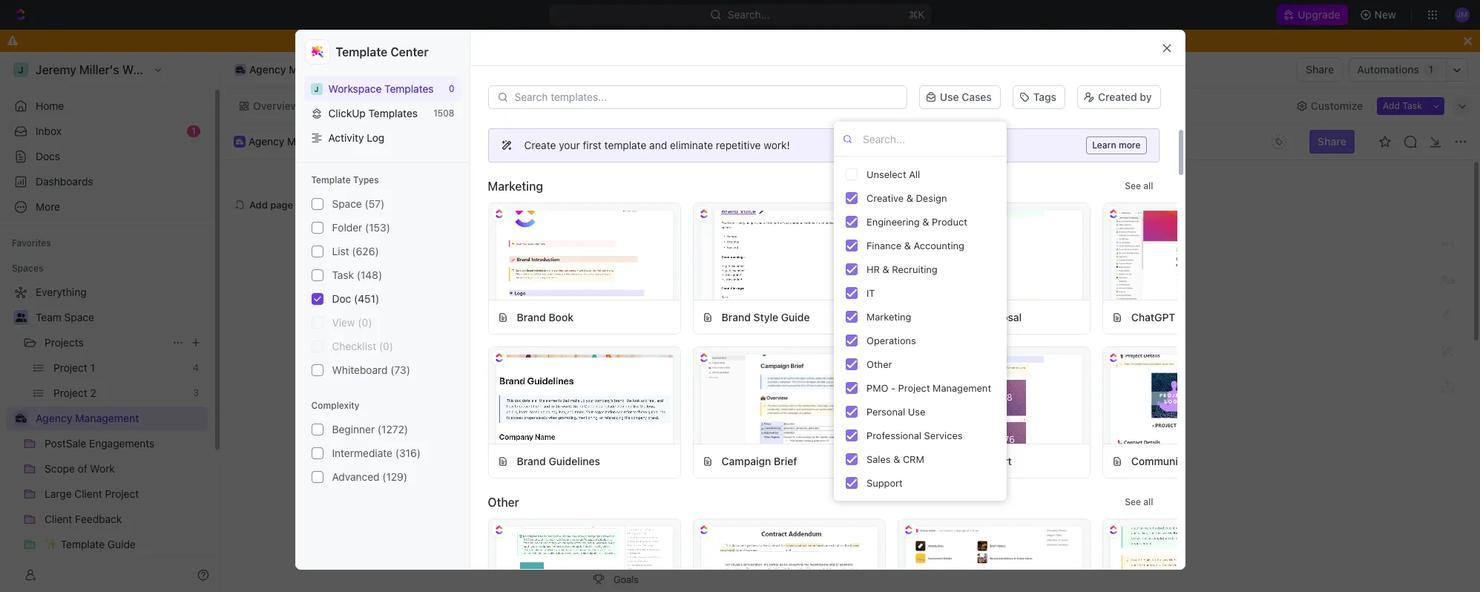 Task type: vqa. For each thing, say whether or not it's contained in the screenshot.
MY DOCS button in the top of the page
no



Task type: describe. For each thing, give the bounding box(es) containing it.
agency management link for business time image in sidebar navigation
[[36, 407, 205, 430]]

campaign report
[[926, 454, 1012, 467]]

browser
[[694, 34, 734, 47]]

to inside 'to access the included setup guide and relevant resources, navigate to the sidebar shown below and click'
[[946, 391, 957, 404]]

marketing inside button
[[867, 310, 911, 322]]

all for marketing
[[1143, 180, 1153, 191]]

it
[[867, 287, 875, 299]]

1 vertical spatial task
[[332, 269, 354, 281]]

1 vertical spatial and
[[768, 391, 789, 404]]

✨ template guide:
[[627, 409, 736, 423]]

& for finance
[[904, 239, 911, 251]]

j
[[314, 84, 319, 93]]

0 horizontal spatial marketing
[[488, 180, 543, 193]]

whiteboard
[[332, 364, 388, 376]]

see all button for marketing
[[1119, 177, 1159, 195]]

upgrade link
[[1277, 4, 1348, 25]]

template inside ✨ template guide:
[[643, 409, 696, 422]]

add task button
[[1377, 97, 1428, 115]]

pmo
[[867, 382, 888, 394]]

your
[[559, 139, 580, 151]]

guide:
[[699, 409, 736, 422]]

hr
[[867, 263, 880, 275]]

operations button
[[840, 329, 1001, 352]]

started
[[661, 354, 741, 382]]

enable
[[813, 34, 846, 47]]

use inside dropdown button
[[940, 91, 959, 103]]

inbox
[[36, 125, 62, 137]]

wiki
[[402, 99, 423, 112]]

types
[[353, 174, 379, 185]]

style
[[753, 310, 778, 323]]

unselect all button
[[840, 162, 1001, 186]]

task (148)
[[332, 269, 382, 281]]

book
[[549, 310, 573, 323]]

template for template types
[[311, 174, 351, 185]]

brand for brand style guide
[[722, 310, 751, 323]]

getting
[[576, 354, 656, 382]]

design
[[916, 192, 947, 204]]

share inside button
[[1306, 63, 1334, 76]]

unselect
[[867, 168, 906, 180]]

pmo - project management
[[867, 382, 991, 394]]

0 vertical spatial and
[[649, 139, 667, 151]]

advanced (129)
[[332, 470, 407, 483]]

create
[[524, 139, 556, 151]]

enable
[[659, 34, 692, 47]]

(129)
[[382, 470, 407, 483]]

2 the from the left
[[960, 391, 977, 404]]

projects
[[45, 336, 84, 349]]

intermediate
[[332, 447, 392, 459]]

wiki link
[[399, 95, 423, 116]]

view
[[332, 316, 355, 329]]

personal
[[867, 405, 905, 417]]

chatgpt prompts for marketing
[[1131, 310, 1288, 323]]

chart
[[525, 99, 552, 112]]

sidebar navigation
[[0, 52, 222, 592]]

(451)
[[354, 292, 379, 305]]

activity log button
[[305, 125, 460, 150]]

engineering & product button
[[840, 210, 1001, 234]]

do you want to enable browser notifications? enable hide this
[[583, 34, 897, 47]]

product
[[932, 216, 967, 227]]

overall process link
[[577, 95, 656, 116]]

see all for other
[[1125, 496, 1153, 507]]

pmo - project management button
[[840, 376, 1001, 400]]

setup
[[702, 391, 732, 404]]

want
[[620, 34, 643, 47]]

templates for clickup templates
[[368, 107, 418, 119]]

hr & recruiting
[[867, 263, 938, 275]]

other button
[[840, 352, 1001, 376]]

brand guidelines
[[517, 454, 600, 467]]

0 horizontal spatial to
[[646, 34, 656, 47]]

creative
[[867, 192, 904, 204]]

upgrade
[[1298, 8, 1340, 21]]

guide
[[781, 310, 810, 323]]

2 horizontal spatial marketing
[[1239, 310, 1288, 323]]

advanced
[[332, 470, 380, 483]]

hide
[[854, 34, 876, 47]]

all for other
[[1143, 496, 1153, 507]]

add for add comment
[[591, 268, 610, 280]]

doc (451)
[[332, 292, 379, 305]]

0 horizontal spatial other
[[488, 496, 519, 509]]

it button
[[840, 281, 1001, 305]]

creative & design button
[[840, 186, 1001, 210]]

overview link
[[250, 95, 299, 116]]

relevant
[[792, 391, 835, 404]]

0
[[449, 83, 454, 94]]

customize button
[[1292, 95, 1367, 116]]

team for team space
[[36, 311, 61, 323]]

comment
[[612, 268, 658, 280]]

creative & design
[[867, 192, 947, 204]]

1 the from the left
[[632, 391, 650, 404]]

activity
[[328, 131, 364, 144]]

template center
[[336, 45, 429, 59]]

learn more
[[1092, 139, 1141, 151]]

cases
[[962, 91, 992, 103]]

⌘k
[[909, 8, 925, 21]]

workload link
[[749, 95, 799, 116]]

overview
[[253, 99, 299, 112]]

(0) for view (0)
[[358, 316, 372, 329]]

view (0)
[[332, 316, 372, 329]]

0 vertical spatial agency management
[[249, 63, 353, 76]]

1 horizontal spatial business time image
[[236, 139, 243, 144]]

beginner (1272)
[[332, 423, 408, 436]]

task inside button
[[1403, 100, 1422, 111]]

add comment
[[591, 268, 658, 280]]

0 vertical spatial agency
[[249, 63, 286, 76]]

brand for brand guidelines
[[517, 454, 546, 467]]

unselect all
[[867, 168, 920, 180]]

automations
[[1357, 63, 1419, 76]]

personal use button
[[840, 400, 1001, 424]]

welcome! link
[[323, 95, 375, 116]]

center
[[390, 45, 429, 59]]

more
[[1119, 139, 1141, 151]]

add task
[[1383, 100, 1422, 111]]

campaign brief
[[722, 454, 797, 467]]



Task type: locate. For each thing, give the bounding box(es) containing it.
share down customize button
[[1318, 135, 1347, 148]]

& right finance on the top right
[[904, 239, 911, 251]]

agency management link
[[231, 61, 357, 79], [249, 135, 350, 148], [36, 407, 205, 430]]

1 horizontal spatial the
[[960, 391, 977, 404]]

1 see from the top
[[1125, 180, 1141, 191]]

user group image
[[15, 313, 26, 322]]

0 horizontal spatial and
[[576, 409, 596, 422]]

the left 'sidebar'
[[960, 391, 977, 404]]

2 vertical spatial agency management
[[36, 412, 139, 424]]

campaign for campaign proposal
[[926, 310, 976, 323]]

all down communication
[[1143, 496, 1153, 507]]

2 vertical spatial welcome!
[[574, 286, 712, 321]]

add page
[[249, 198, 293, 210]]

campaign up operations button
[[926, 310, 976, 323]]

1 vertical spatial agency
[[249, 135, 284, 147]]

👋 welcome!
[[364, 135, 426, 147]]

campaign
[[926, 310, 976, 323], [722, 454, 771, 467], [926, 454, 976, 467], [1211, 454, 1261, 467]]

1 vertical spatial add
[[249, 198, 268, 210]]

1 vertical spatial (0)
[[379, 340, 393, 352]]

list right team link at the top of page
[[880, 99, 898, 112]]

brand left book
[[517, 310, 546, 323]]

2 horizontal spatial and
[[768, 391, 789, 404]]

support
[[867, 477, 903, 489]]

space inside 'link'
[[64, 311, 94, 323]]

add for add page
[[249, 198, 268, 210]]

project
[[898, 382, 930, 394]]

favorites button
[[6, 234, 57, 252]]

1 all from the top
[[1143, 180, 1153, 191]]

welcome! down workspace
[[326, 99, 375, 112]]

marketing down create in the left top of the page
[[488, 180, 543, 193]]

timeline
[[683, 99, 725, 112]]

other up pmo
[[867, 358, 892, 370]]

search...
[[728, 8, 770, 21]]

see all down communication
[[1125, 496, 1153, 507]]

& for sales
[[893, 453, 900, 465]]

templates for workspace templates
[[384, 82, 434, 95]]

team
[[826, 99, 853, 112], [36, 311, 61, 323]]

overall
[[580, 99, 614, 112]]

Search... text field
[[863, 128, 999, 150]]

to
[[576, 391, 589, 404]]

1 horizontal spatial welcome!
[[378, 135, 426, 147]]

1 vertical spatial to
[[946, 391, 957, 404]]

1 horizontal spatial other
[[867, 358, 892, 370]]

0 horizontal spatial use
[[908, 405, 925, 417]]

business time image
[[236, 139, 243, 144], [15, 414, 26, 423]]

1 see all button from the top
[[1119, 177, 1159, 195]]

space up projects
[[64, 311, 94, 323]]

welcome! down comment
[[574, 286, 712, 321]]

& inside hr & recruiting button
[[883, 263, 889, 275]]

all
[[1143, 180, 1153, 191], [1143, 496, 1153, 507]]

brand left style
[[722, 310, 751, 323]]

learn more link
[[1086, 137, 1147, 154]]

1 horizontal spatial 1
[[1429, 64, 1433, 75]]

agency management link for the rightmost business time image
[[249, 135, 350, 148]]

0 horizontal spatial list
[[332, 245, 349, 257]]

1 horizontal spatial marketing
[[867, 310, 911, 322]]

agency for the rightmost business time image
[[249, 135, 284, 147]]

1 vertical spatial all
[[1143, 496, 1153, 507]]

1 vertical spatial see all button
[[1119, 493, 1159, 511]]

other inside button
[[867, 358, 892, 370]]

notifications?
[[737, 34, 803, 47]]

Search templates... text field
[[515, 91, 898, 103]]

list for list
[[880, 99, 898, 112]]

agency inside sidebar navigation
[[36, 412, 72, 424]]

& inside 'creative & design' button
[[906, 192, 913, 204]]

team for team
[[826, 99, 853, 112]]

sales & crm button
[[840, 447, 1001, 471]]

communication
[[1131, 454, 1208, 467]]

0 vertical spatial template
[[336, 45, 388, 59]]

0 vertical spatial agency management link
[[231, 61, 357, 79]]

👋
[[364, 135, 376, 147]]

management inside sidebar navigation
[[75, 412, 139, 424]]

campaign right communication
[[1211, 454, 1261, 467]]

new button
[[1354, 3, 1405, 27]]

0 vertical spatial (0)
[[358, 316, 372, 329]]

brand for brand book
[[517, 310, 546, 323]]

jeremy miller's workspace, , element
[[310, 83, 322, 95]]

use down navigate
[[908, 405, 925, 417]]

add left the page
[[249, 198, 268, 210]]

2 vertical spatial and
[[576, 409, 596, 422]]

for
[[1222, 310, 1236, 323]]

whiteboard (73)
[[332, 364, 410, 376]]

share
[[1306, 63, 1334, 76], [1318, 135, 1347, 148]]

& for creative
[[906, 192, 913, 204]]

0 vertical spatial 1
[[1429, 64, 1433, 75]]

team space
[[36, 311, 94, 323]]

& for engineering
[[922, 216, 929, 227]]

see all down "more"
[[1125, 180, 1153, 191]]

all down learn more link
[[1143, 180, 1153, 191]]

2 vertical spatial add
[[591, 268, 610, 280]]

agency for business time image in sidebar navigation
[[36, 412, 72, 424]]

organizational chart link
[[448, 95, 552, 116]]

brand left guidelines
[[517, 454, 546, 467]]

brand style guide
[[722, 310, 810, 323]]

campaign down services
[[926, 454, 976, 467]]

1 vertical spatial welcome!
[[378, 135, 426, 147]]

& inside finance & accounting button
[[904, 239, 911, 251]]

0 vertical spatial space
[[332, 197, 362, 210]]

2 horizontal spatial welcome!
[[574, 286, 712, 321]]

communication campaign
[[1131, 454, 1261, 467]]

0 vertical spatial templates
[[384, 82, 434, 95]]

guide
[[735, 391, 765, 404]]

use cases button
[[913, 84, 1007, 111]]

welcome! right 👋
[[378, 135, 426, 147]]

0 vertical spatial see all
[[1125, 180, 1153, 191]]

0 horizontal spatial welcome!
[[326, 99, 375, 112]]

see all button down communication
[[1119, 493, 1159, 511]]

finance & accounting
[[867, 239, 964, 251]]

1 vertical spatial agency management link
[[249, 135, 350, 148]]

list for list (626)
[[332, 245, 349, 257]]

intermediate (316)
[[332, 447, 421, 459]]

0 horizontal spatial space
[[64, 311, 94, 323]]

professional
[[867, 429, 922, 441]]

add down automations
[[1383, 100, 1400, 111]]

agency management inside sidebar navigation
[[36, 412, 139, 424]]

new
[[1374, 8, 1396, 21]]

folder
[[332, 221, 362, 234]]

to access the included setup guide and relevant resources, navigate to the sidebar shown below and click
[[576, 391, 1096, 422]]

1 horizontal spatial list
[[880, 99, 898, 112]]

0 vertical spatial all
[[1143, 180, 1153, 191]]

use cases
[[940, 91, 992, 103]]

& left product
[[922, 216, 929, 227]]

agency management for business time image in sidebar navigation
[[36, 412, 139, 424]]

add left comment
[[591, 268, 610, 280]]

see all for marketing
[[1125, 180, 1153, 191]]

templates up wiki
[[384, 82, 434, 95]]

tree inside sidebar navigation
[[6, 280, 208, 592]]

1 vertical spatial template
[[311, 174, 351, 185]]

folder (153)
[[332, 221, 390, 234]]

2 see from the top
[[1125, 496, 1141, 507]]

this
[[879, 34, 897, 47]]

to right want
[[646, 34, 656, 47]]

& for hr
[[883, 263, 889, 275]]

1 vertical spatial other
[[488, 496, 519, 509]]

campaign left brief
[[722, 454, 771, 467]]

below
[[1061, 391, 1093, 404]]

team right user group icon
[[36, 311, 61, 323]]

& left crm
[[893, 453, 900, 465]]

(0) up (73)
[[379, 340, 393, 352]]

2 vertical spatial template
[[643, 409, 696, 422]]

1 inside sidebar navigation
[[191, 125, 196, 137]]

1 horizontal spatial use
[[940, 91, 959, 103]]

0 vertical spatial list
[[880, 99, 898, 112]]

0 vertical spatial use
[[940, 91, 959, 103]]

use left cases
[[940, 91, 959, 103]]

0 horizontal spatial 1
[[191, 125, 196, 137]]

(148)
[[357, 269, 382, 281]]

organizational
[[451, 99, 522, 112]]

see all button down "more"
[[1119, 177, 1159, 195]]

(0) right view
[[358, 316, 372, 329]]

1 horizontal spatial task
[[1403, 100, 1422, 111]]

see all button
[[1119, 177, 1159, 195], [1119, 493, 1159, 511]]

agency management link inside tree
[[36, 407, 205, 430]]

0 vertical spatial team
[[826, 99, 853, 112]]

1 vertical spatial 1
[[191, 125, 196, 137]]

management inside button
[[933, 382, 991, 394]]

0 horizontal spatial add
[[249, 198, 268, 210]]

campaign for campaign brief
[[722, 454, 771, 467]]

marketing up the operations
[[867, 310, 911, 322]]

(0) for checklist (0)
[[379, 340, 393, 352]]

and right template
[[649, 139, 667, 151]]

list down folder
[[332, 245, 349, 257]]

business time image
[[236, 66, 245, 73]]

add
[[1383, 100, 1400, 111], [249, 198, 268, 210], [591, 268, 610, 280]]

see for marketing
[[1125, 180, 1141, 191]]

template left types
[[311, 174, 351, 185]]

2 all from the top
[[1143, 496, 1153, 507]]

2 horizontal spatial add
[[1383, 100, 1400, 111]]

0 vertical spatial task
[[1403, 100, 1422, 111]]

management
[[289, 63, 353, 76], [287, 135, 350, 147], [933, 382, 991, 394], [75, 412, 139, 424]]

& inside engineering & product button
[[922, 216, 929, 227]]

agency
[[249, 63, 286, 76], [249, 135, 284, 147], [36, 412, 72, 424]]

clickup
[[328, 107, 366, 119]]

0 vertical spatial add
[[1383, 100, 1400, 111]]

marketing button
[[840, 305, 1001, 329]]

proposal
[[979, 310, 1022, 323]]

0 vertical spatial to
[[646, 34, 656, 47]]

1 vertical spatial agency management
[[249, 135, 350, 147]]

the up ✨ on the bottom left
[[632, 391, 650, 404]]

0 vertical spatial welcome!
[[326, 99, 375, 112]]

you
[[599, 34, 617, 47]]

workload
[[752, 99, 799, 112]]

1 horizontal spatial team
[[826, 99, 853, 112]]

0 vertical spatial other
[[867, 358, 892, 370]]

checklist
[[332, 340, 376, 352]]

space up folder
[[332, 197, 362, 210]]

(0)
[[358, 316, 372, 329], [379, 340, 393, 352]]

0 horizontal spatial business time image
[[15, 414, 26, 423]]

1508
[[433, 108, 454, 119]]

template down the included
[[643, 409, 696, 422]]

0 vertical spatial see all button
[[1119, 177, 1159, 195]]

support button
[[840, 471, 1001, 495]]

hr & recruiting button
[[840, 257, 1001, 281]]

add for add task
[[1383, 100, 1400, 111]]

1 horizontal spatial and
[[649, 139, 667, 151]]

-
[[891, 382, 896, 394]]

1 vertical spatial templates
[[368, 107, 418, 119]]

overall process
[[580, 99, 656, 112]]

to right navigate
[[946, 391, 957, 404]]

1 see all from the top
[[1125, 180, 1153, 191]]

template for template center
[[336, 45, 388, 59]]

eliminate
[[670, 139, 713, 151]]

business time image inside sidebar navigation
[[15, 414, 26, 423]]

agency management for the rightmost business time image
[[249, 135, 350, 147]]

(73)
[[390, 364, 410, 376]]

navigate
[[897, 391, 943, 404]]

✨
[[627, 410, 642, 423]]

see down communication
[[1125, 496, 1141, 507]]

1 horizontal spatial add
[[591, 268, 610, 280]]

see all button for other
[[1119, 493, 1159, 511]]

workspace templates
[[328, 82, 434, 95]]

campaign for campaign report
[[926, 454, 976, 467]]

page
[[270, 198, 293, 210]]

tree
[[6, 280, 208, 592]]

1 vertical spatial team
[[36, 311, 61, 323]]

crm
[[903, 453, 924, 465]]

(316)
[[395, 447, 421, 459]]

1 vertical spatial business time image
[[15, 414, 26, 423]]

first
[[583, 139, 602, 151]]

& right the "hr"
[[883, 263, 889, 275]]

0 vertical spatial share
[[1306, 63, 1334, 76]]

log
[[367, 131, 385, 144]]

1 horizontal spatial to
[[946, 391, 957, 404]]

see for other
[[1125, 496, 1141, 507]]

add inside the add task button
[[1383, 100, 1400, 111]]

other down brand guidelines
[[488, 496, 519, 509]]

templates up activity log button
[[368, 107, 418, 119]]

& inside sales & crm "button"
[[893, 453, 900, 465]]

tree containing team space
[[6, 280, 208, 592]]

1 vertical spatial see
[[1125, 496, 1141, 507]]

services
[[924, 429, 963, 441]]

1 vertical spatial space
[[64, 311, 94, 323]]

2 see all button from the top
[[1119, 493, 1159, 511]]

& left design
[[906, 192, 913, 204]]

task up doc
[[332, 269, 354, 281]]

0 vertical spatial see
[[1125, 180, 1141, 191]]

0 vertical spatial business time image
[[236, 139, 243, 144]]

2 vertical spatial agency management link
[[36, 407, 205, 430]]

2 see all from the top
[[1125, 496, 1153, 507]]

share up customize button
[[1306, 63, 1334, 76]]

space
[[332, 197, 362, 210], [64, 311, 94, 323]]

1 vertical spatial use
[[908, 405, 925, 417]]

and right guide
[[768, 391, 789, 404]]

marketing right for at the right of page
[[1239, 310, 1288, 323]]

team left the list link
[[826, 99, 853, 112]]

team inside 'link'
[[36, 311, 61, 323]]

2 vertical spatial agency
[[36, 412, 72, 424]]

clickup templates
[[328, 107, 418, 119]]

task down automations
[[1403, 100, 1422, 111]]

1 vertical spatial see all
[[1125, 496, 1153, 507]]

1 vertical spatial list
[[332, 245, 349, 257]]

customize
[[1311, 99, 1363, 112]]

0 horizontal spatial task
[[332, 269, 354, 281]]

0 horizontal spatial team
[[36, 311, 61, 323]]

home link
[[6, 94, 208, 118]]

list link
[[877, 95, 898, 116]]

share button
[[1297, 58, 1343, 82]]

1 horizontal spatial (0)
[[379, 340, 393, 352]]

1 vertical spatial share
[[1318, 135, 1347, 148]]

template up workspace
[[336, 45, 388, 59]]

and down to
[[576, 409, 596, 422]]

1 horizontal spatial space
[[332, 197, 362, 210]]

0 horizontal spatial the
[[632, 391, 650, 404]]

see down "more"
[[1125, 180, 1141, 191]]

the
[[632, 391, 650, 404], [960, 391, 977, 404]]

(153)
[[365, 221, 390, 234]]

0 horizontal spatial (0)
[[358, 316, 372, 329]]



